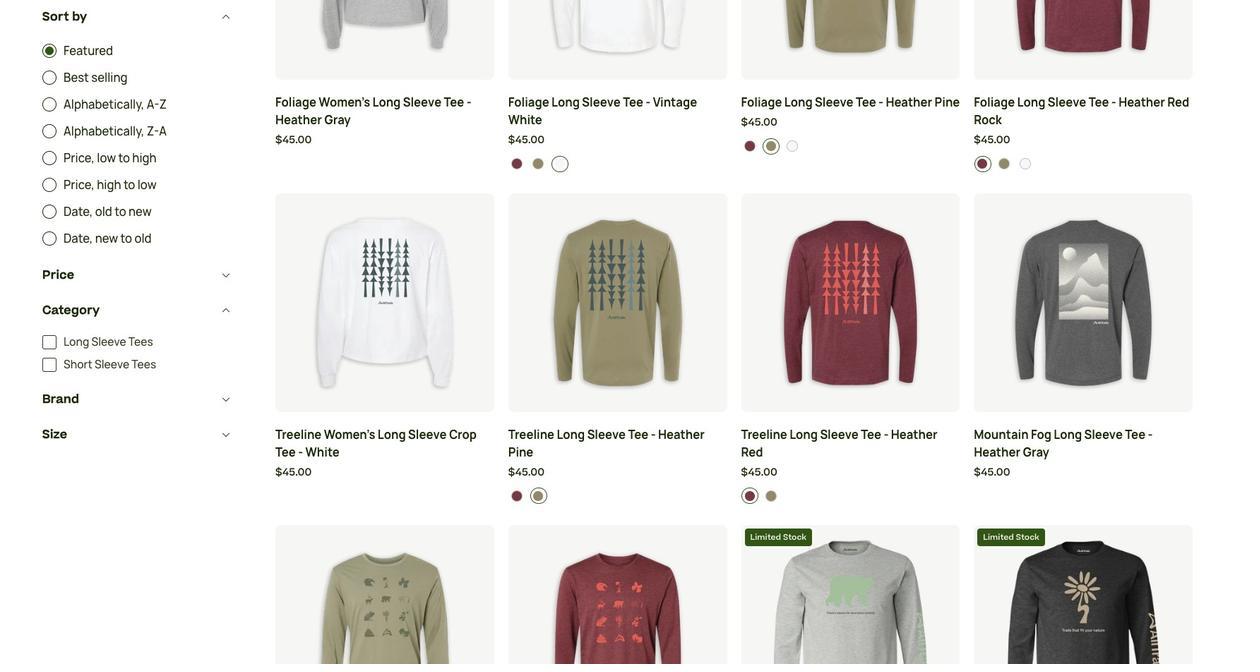 Task type: describe. For each thing, give the bounding box(es) containing it.
sleeve inside treeline women's long sleeve crop tee - white $45.00
[[408, 427, 447, 443]]

foliage women's long sleeve tee - heather gray link
[[276, 94, 494, 130]]

vintage white image
[[787, 141, 799, 152]]

heather for treeline long sleeve tee - heather red
[[892, 427, 938, 443]]

foliage long sleeve tee - heather red rock $45.00
[[975, 95, 1190, 148]]

by
[[72, 8, 87, 25]]

$45.00 inside "foliage long sleeve tee - vintage white $45.00"
[[509, 133, 545, 148]]

foliage long sleeve tee - heather pine link
[[742, 94, 960, 112]]

0 vertical spatial new
[[129, 204, 152, 220]]

heather pine radio for pine
[[530, 488, 547, 505]]

red for treeline long sleeve tee - heather red
[[742, 445, 763, 460]]

selling
[[91, 70, 128, 86]]

option group for foliage long sleeve tee - heather pine
[[742, 138, 961, 155]]

heather red rock image for foliage long sleeve tee - heather red rock
[[977, 159, 989, 170]]

heather red rock radio for foliage long sleeve tee - vintage white
[[509, 156, 526, 172]]

sleeve inside "mountain fog long sleeve tee - heather gray $45.00"
[[1085, 427, 1124, 443]]

price
[[42, 267, 74, 284]]

category
[[42, 302, 100, 319]]

$45.00 link for treeline women's long sleeve crop tee - white
[[276, 465, 494, 481]]

- inside foliage women's long sleeve tee - heather gray $45.00
[[467, 95, 472, 110]]

pine for foliage long sleeve tee - heather pine
[[935, 95, 960, 110]]

foliage for foliage long sleeve tee - heather red rock
[[975, 95, 1016, 110]]

heather red rock image for foliage long sleeve tee - heather pine
[[744, 141, 756, 152]]

option group for foliage long sleeve tee - vintage white
[[509, 156, 728, 172]]

alphabetically, z-a
[[64, 124, 167, 139]]

heather pine radio for rock
[[996, 156, 1013, 172]]

white inside "foliage long sleeve tee - vintage white $45.00"
[[509, 113, 543, 128]]

long inside treeline women's long sleeve crop tee - white $45.00
[[378, 427, 406, 443]]

heather red image for red
[[744, 491, 756, 502]]

tee inside "treeline long sleeve tee - heather red $45.00"
[[862, 427, 882, 443]]

heather pine image for foliage long sleeve tee - vintage white
[[533, 159, 544, 170]]

gray for women's
[[324, 113, 351, 128]]

sort by button
[[42, 0, 233, 35]]

date, for date, old to new
[[64, 204, 93, 220]]

category button
[[42, 293, 233, 329]]

rock
[[975, 113, 1003, 128]]

sleeve inside "treeline long sleeve tee - heather red $45.00"
[[821, 427, 859, 443]]

- inside "treeline long sleeve tee - heather red $45.00"
[[884, 427, 889, 443]]

long inside "mountain fog long sleeve tee - heather gray $45.00"
[[1054, 427, 1083, 443]]

foliage long sleeve tee - vintage white $45.00
[[509, 95, 698, 148]]

featured
[[64, 43, 113, 59]]

foliage long sleeve tee - heather red rock link
[[975, 94, 1193, 130]]

$45.00 link for foliage women's long sleeve tee - heather gray
[[276, 133, 494, 149]]

long inside "foliage long sleeve tee - vintage white $45.00"
[[552, 95, 580, 110]]

sort by
[[42, 8, 87, 25]]

foliage for foliage women's long sleeve tee - heather gray
[[276, 95, 317, 110]]

- inside foliage long sleeve tee - heather pine $45.00
[[879, 95, 884, 110]]

tees for short sleeve tees
[[132, 358, 156, 372]]

heather pine image
[[999, 159, 1010, 170]]

price, for price, high to low
[[64, 177, 95, 193]]

heather red radio for treeline long sleeve tee - heather pine
[[509, 488, 526, 505]]

0 horizontal spatial high
[[97, 177, 121, 193]]

price, for price, low to high
[[64, 151, 95, 166]]

tee inside treeline long sleeve tee - heather pine $45.00
[[629, 427, 649, 443]]

to for new
[[121, 231, 132, 247]]

z-
[[147, 124, 159, 139]]

heather for foliage long sleeve tee - heather pine
[[886, 95, 933, 110]]

price button
[[42, 258, 233, 293]]

mountain fog long sleeve tee - heather gray $45.00
[[975, 427, 1154, 480]]

1 vertical spatial new
[[95, 231, 118, 247]]

sleeve inside foliage women's long sleeve tee - heather gray $45.00
[[403, 95, 442, 110]]

0 vertical spatial old
[[95, 204, 112, 220]]

0 vertical spatial high
[[132, 151, 157, 166]]

alphabetically, a-z
[[64, 97, 167, 112]]

heather inside foliage women's long sleeve tee - heather gray $45.00
[[276, 113, 322, 128]]

tee inside "mountain fog long sleeve tee - heather gray $45.00"
[[1126, 427, 1146, 443]]

- inside "mountain fog long sleeve tee - heather gray $45.00"
[[1149, 427, 1154, 443]]

Vintage White radio
[[1018, 156, 1035, 172]]

treeline long sleeve tee - heather pine $45.00
[[509, 427, 705, 480]]

long inside foliage long sleeve tee - heather pine $45.00
[[785, 95, 813, 110]]

treeline for -
[[276, 427, 322, 443]]

size
[[42, 427, 67, 444]]

tee inside foliage long sleeve tee - heather red rock $45.00
[[1089, 95, 1110, 110]]

heather pine image for treeline long sleeve tee - heather red
[[766, 491, 777, 502]]

$45.00 inside foliage women's long sleeve tee - heather gray $45.00
[[276, 133, 312, 148]]

date, for date, new to old
[[64, 231, 93, 247]]

best
[[64, 70, 89, 86]]

$45.00 link for treeline long sleeve tee - heather red
[[742, 465, 960, 481]]

tee inside "foliage long sleeve tee - vintage white $45.00"
[[623, 95, 644, 110]]

$45.00 link for treeline long sleeve tee - heather pine
[[509, 465, 727, 481]]

vintage white image for $45.00
[[554, 159, 566, 170]]

a-
[[147, 97, 159, 112]]

- inside treeline long sleeve tee - heather pine $45.00
[[651, 427, 656, 443]]

treeline long sleeve tee - heather pine link
[[509, 427, 727, 462]]

treeline long sleeve tee - heather red link
[[742, 427, 960, 462]]

women's for gray
[[319, 95, 370, 110]]



Task type: locate. For each thing, give the bounding box(es) containing it.
0 horizontal spatial vintage white radio
[[552, 156, 569, 172]]

heather inside treeline long sleeve tee - heather pine $45.00
[[659, 427, 705, 443]]

gray inside foliage women's long sleeve tee - heather gray $45.00
[[324, 113, 351, 128]]

$45.00 link down foliage women's long sleeve tee - heather gray link
[[276, 133, 494, 149]]

brand button
[[42, 382, 233, 418]]

pine for treeline long sleeve tee - heather pine
[[509, 445, 534, 460]]

1 horizontal spatial red
[[1168, 95, 1190, 110]]

0 horizontal spatial pine
[[509, 445, 534, 460]]

old up price dropdown button
[[135, 231, 152, 247]]

0 horizontal spatial heather red rock radio
[[509, 156, 526, 172]]

vintage white image down "foliage long sleeve tee - vintage white $45.00"
[[554, 159, 566, 170]]

1 vintage white image from the left
[[554, 159, 566, 170]]

heather pine radio for white
[[530, 156, 547, 172]]

crop
[[449, 427, 477, 443]]

treeline long sleeve tee - heather red $45.00
[[742, 427, 938, 480]]

option group for treeline long sleeve tee - heather pine
[[509, 488, 728, 505]]

high down price, low to high
[[97, 177, 121, 193]]

new down date, old to new
[[95, 231, 118, 247]]

1 vertical spatial low
[[138, 177, 157, 193]]

a
[[159, 124, 167, 139]]

vintage white radio down foliage long sleeve tee - heather pine $45.00
[[785, 138, 802, 155]]

date, old to new
[[64, 204, 152, 220]]

treeline for pine
[[509, 427, 555, 443]]

- inside treeline women's long sleeve crop tee - white $45.00
[[298, 445, 303, 460]]

option group down foliage long sleeve tee - heather pine $45.00
[[742, 138, 961, 155]]

tee
[[444, 95, 465, 110], [623, 95, 644, 110], [856, 95, 877, 110], [1089, 95, 1110, 110], [629, 427, 649, 443], [862, 427, 882, 443], [1126, 427, 1146, 443], [276, 445, 296, 460]]

0 vertical spatial women's
[[319, 95, 370, 110]]

alphabetically,
[[64, 97, 145, 112], [64, 124, 145, 139]]

- inside foliage long sleeve tee - heather red rock $45.00
[[1112, 95, 1117, 110]]

heather pine image
[[766, 141, 777, 152], [533, 159, 544, 170], [533, 491, 544, 502], [766, 491, 777, 502]]

0 horizontal spatial heather pine radio
[[763, 138, 780, 155]]

2 price, from the top
[[64, 177, 95, 193]]

$45.00 inside treeline women's long sleeve crop tee - white $45.00
[[276, 465, 312, 480]]

1 vertical spatial high
[[97, 177, 121, 193]]

option group down "foliage long sleeve tee - vintage white $45.00"
[[509, 156, 728, 172]]

red for foliage long sleeve tee - heather red rock
[[1168, 95, 1190, 110]]

tees up 'brand' dropdown button
[[132, 358, 156, 372]]

heather pine radio left vintage white image
[[763, 138, 780, 155]]

$45.00 link for foliage long sleeve tee - heather red rock
[[975, 133, 1193, 149]]

vintage white radio for foliage long sleeve tee - heather pine
[[785, 138, 802, 155]]

2 heather red radio from the left
[[742, 488, 759, 505]]

old up the date, new to old
[[95, 204, 112, 220]]

$45.00 link for foliage long sleeve tee - vintage white
[[509, 133, 727, 149]]

treeline inside treeline women's long sleeve crop tee - white $45.00
[[276, 427, 322, 443]]

0 vertical spatial price,
[[64, 151, 95, 166]]

option group for treeline long sleeve tee - heather red
[[742, 488, 961, 505]]

to down date, old to new
[[121, 231, 132, 247]]

Heather Pine radio
[[530, 156, 547, 172], [530, 488, 547, 505], [763, 488, 780, 505]]

new down price, high to low
[[129, 204, 152, 220]]

Vintage White radio
[[785, 138, 802, 155], [552, 156, 569, 172]]

treeline women's long sleeve crop tee - white $45.00
[[276, 427, 477, 480]]

foliage for foliage long sleeve tee - heather pine
[[742, 95, 783, 110]]

4 foliage from the left
[[975, 95, 1016, 110]]

old
[[95, 204, 112, 220], [135, 231, 152, 247]]

1 horizontal spatial new
[[129, 204, 152, 220]]

to down price, low to high
[[124, 177, 135, 193]]

1 vertical spatial white
[[306, 445, 340, 460]]

treeline for red
[[742, 427, 788, 443]]

$45.00 link down treeline long sleeve tee - heather pine "link"
[[509, 465, 727, 481]]

0 vertical spatial alphabetically,
[[64, 97, 145, 112]]

1 vertical spatial old
[[135, 231, 152, 247]]

foliage women's long sleeve tee - heather gray $45.00
[[276, 95, 472, 148]]

heather pine image inside option
[[766, 141, 777, 152]]

Heather Pine radio
[[763, 138, 780, 155], [996, 156, 1013, 172]]

0 vertical spatial gray
[[324, 113, 351, 128]]

2 treeline from the left
[[509, 427, 555, 443]]

0 horizontal spatial low
[[97, 151, 116, 166]]

price, up date, old to new
[[64, 177, 95, 193]]

2 foliage from the left
[[509, 95, 550, 110]]

alphabetically, for alphabetically, z-a
[[64, 124, 145, 139]]

high down z-
[[132, 151, 157, 166]]

0 horizontal spatial heather red rock image
[[511, 159, 523, 170]]

0 horizontal spatial gray
[[324, 113, 351, 128]]

price, high to low
[[64, 177, 157, 193]]

size button
[[42, 418, 233, 453]]

1 date, from the top
[[64, 204, 93, 220]]

women's for white
[[324, 427, 376, 443]]

1 vertical spatial vintage white radio
[[552, 156, 569, 172]]

-
[[467, 95, 472, 110], [646, 95, 651, 110], [879, 95, 884, 110], [1112, 95, 1117, 110], [651, 427, 656, 443], [884, 427, 889, 443], [1149, 427, 1154, 443], [298, 445, 303, 460]]

alphabetically, up price, low to high
[[64, 124, 145, 139]]

2 heather red image from the left
[[744, 491, 756, 502]]

tees down category dropdown button
[[129, 335, 153, 350]]

vintage white radio for foliage long sleeve tee - vintage white
[[552, 156, 569, 172]]

0 horizontal spatial white
[[306, 445, 340, 460]]

heather red rock image
[[744, 141, 756, 152], [511, 159, 523, 170], [977, 159, 989, 170]]

red inside foliage long sleeve tee - heather red rock $45.00
[[1168, 95, 1190, 110]]

date, down date, old to new
[[64, 231, 93, 247]]

1 alphabetically, from the top
[[64, 97, 145, 112]]

heather red rock image inside option
[[977, 159, 989, 170]]

sleeve inside treeline long sleeve tee - heather pine $45.00
[[588, 427, 626, 443]]

sleeve inside "foliage long sleeve tee - vintage white $45.00"
[[582, 95, 621, 110]]

foliage long sleeve tee - vintage white link
[[509, 94, 727, 130]]

0 vertical spatial date,
[[64, 204, 93, 220]]

0 horizontal spatial treeline
[[276, 427, 322, 443]]

tees
[[129, 335, 153, 350], [132, 358, 156, 372]]

foliage inside foliage long sleeve tee - heather pine $45.00
[[742, 95, 783, 110]]

option group down treeline long sleeve tee - heather pine $45.00 on the bottom of the page
[[509, 488, 728, 505]]

0 horizontal spatial new
[[95, 231, 118, 247]]

pine inside treeline long sleeve tee - heather pine $45.00
[[509, 445, 534, 460]]

0 vertical spatial low
[[97, 151, 116, 166]]

women's inside treeline women's long sleeve crop tee - white $45.00
[[324, 427, 376, 443]]

vintage white image
[[554, 159, 566, 170], [1020, 159, 1032, 170]]

treeline women's long sleeve crop tee - white link
[[276, 427, 494, 462]]

$45.00 link down 'foliage long sleeve tee - heather red rock' link
[[975, 133, 1193, 149]]

long sleeve tees
[[64, 335, 153, 350]]

- inside "foliage long sleeve tee - vintage white $45.00"
[[646, 95, 651, 110]]

long inside "treeline long sleeve tee - heather red $45.00"
[[790, 427, 818, 443]]

1 vertical spatial alphabetically,
[[64, 124, 145, 139]]

heather for treeline long sleeve tee - heather pine
[[659, 427, 705, 443]]

1 treeline from the left
[[276, 427, 322, 443]]

0 horizontal spatial red
[[742, 445, 763, 460]]

0 vertical spatial heather pine radio
[[763, 138, 780, 155]]

heather red image
[[511, 491, 523, 502], [744, 491, 756, 502]]

$45.00 link down treeline women's long sleeve crop tee - white link
[[276, 465, 494, 481]]

Heather Red radio
[[509, 488, 526, 505], [742, 488, 759, 505]]

0 vertical spatial heather red rock radio
[[742, 138, 759, 155]]

foliage for foliage long sleeve tee - vintage white
[[509, 95, 550, 110]]

0 horizontal spatial heather red radio
[[509, 488, 526, 505]]

mountain
[[975, 427, 1029, 443]]

fog
[[1032, 427, 1052, 443]]

1 horizontal spatial heather pine radio
[[996, 156, 1013, 172]]

heather red radio for treeline long sleeve tee - heather red
[[742, 488, 759, 505]]

gray for fog
[[1023, 445, 1050, 460]]

1 foliage from the left
[[276, 95, 317, 110]]

women's
[[319, 95, 370, 110], [324, 427, 376, 443]]

treeline inside "treeline long sleeve tee - heather red $45.00"
[[742, 427, 788, 443]]

new
[[129, 204, 152, 220], [95, 231, 118, 247]]

treeline
[[276, 427, 322, 443], [509, 427, 555, 443], [742, 427, 788, 443]]

long inside treeline long sleeve tee - heather pine $45.00
[[557, 427, 585, 443]]

heather for foliage long sleeve tee - heather red rock
[[1119, 95, 1166, 110]]

0 horizontal spatial old
[[95, 204, 112, 220]]

2 horizontal spatial treeline
[[742, 427, 788, 443]]

option group down "treeline long sleeve tee - heather red $45.00"
[[742, 488, 961, 505]]

1 vertical spatial red
[[742, 445, 763, 460]]

price,
[[64, 151, 95, 166], [64, 177, 95, 193]]

foliage
[[276, 95, 317, 110], [509, 95, 550, 110], [742, 95, 783, 110], [975, 95, 1016, 110]]

date, up the date, new to old
[[64, 204, 93, 220]]

$45.00 inside foliage long sleeve tee - heather red rock $45.00
[[975, 133, 1011, 148]]

heather red image for pine
[[511, 491, 523, 502]]

short
[[64, 358, 92, 372]]

women's inside foliage women's long sleeve tee - heather gray $45.00
[[319, 95, 370, 110]]

date, new to old
[[64, 231, 152, 247]]

$45.00 link for foliage long sleeve tee - heather pine
[[742, 115, 960, 131]]

treeline inside treeline long sleeve tee - heather pine $45.00
[[509, 427, 555, 443]]

heather pine image for treeline long sleeve tee - heather pine
[[533, 491, 544, 502]]

1 vertical spatial heather red rock radio
[[509, 156, 526, 172]]

heather inside "treeline long sleeve tee - heather red $45.00"
[[892, 427, 938, 443]]

heather inside foliage long sleeve tee - heather pine $45.00
[[886, 95, 933, 110]]

foliage inside foliage women's long sleeve tee - heather gray $45.00
[[276, 95, 317, 110]]

1 vertical spatial gray
[[1023, 445, 1050, 460]]

$45.00 link down foliage long sleeve tee - vintage white link
[[509, 133, 727, 149]]

heather pine radio for red
[[763, 488, 780, 505]]

price, up price, high to low
[[64, 151, 95, 166]]

$45.00 link down mountain fog long sleeve tee - heather gray link
[[975, 465, 1193, 481]]

heather red rock image for foliage long sleeve tee - vintage white
[[511, 159, 523, 170]]

1 vertical spatial women's
[[324, 427, 376, 443]]

$45.00 link for mountain fog long sleeve tee - heather gray
[[975, 465, 1193, 481]]

pine inside foliage long sleeve tee - heather pine $45.00
[[935, 95, 960, 110]]

1 horizontal spatial old
[[135, 231, 152, 247]]

vintage white radio down "foliage long sleeve tee - vintage white $45.00"
[[552, 156, 569, 172]]

brand
[[42, 391, 79, 408]]

0 horizontal spatial heather red image
[[511, 491, 523, 502]]

low up price, high to low
[[97, 151, 116, 166]]

0 vertical spatial red
[[1168, 95, 1190, 110]]

to down alphabetically, z-a
[[118, 151, 130, 166]]

foliage inside foliage long sleeve tee - heather red rock $45.00
[[975, 95, 1016, 110]]

$45.00 inside foliage long sleeve tee - heather pine $45.00
[[742, 115, 778, 130]]

tee inside foliage long sleeve tee - heather pine $45.00
[[856, 95, 877, 110]]

3 treeline from the left
[[742, 427, 788, 443]]

0 vertical spatial pine
[[935, 95, 960, 110]]

2 horizontal spatial heather red rock image
[[977, 159, 989, 170]]

tee inside foliage women's long sleeve tee - heather gray $45.00
[[444, 95, 465, 110]]

option group for foliage long sleeve tee - heather red rock
[[975, 156, 1194, 172]]

gray
[[324, 113, 351, 128], [1023, 445, 1050, 460]]

alphabetically, down selling
[[64, 97, 145, 112]]

to for high
[[124, 177, 135, 193]]

vintage white image inside radio
[[554, 159, 566, 170]]

heather inside foliage long sleeve tee - heather red rock $45.00
[[1119, 95, 1166, 110]]

1 horizontal spatial low
[[138, 177, 157, 193]]

vintage
[[653, 95, 698, 110]]

alphabetically, for alphabetically, a-z
[[64, 97, 145, 112]]

2 alphabetically, from the top
[[64, 124, 145, 139]]

date,
[[64, 204, 93, 220], [64, 231, 93, 247]]

white inside treeline women's long sleeve crop tee - white $45.00
[[306, 445, 340, 460]]

3 foliage from the left
[[742, 95, 783, 110]]

foliage long sleeve tee - heather pine $45.00
[[742, 95, 960, 130]]

vintage white image for rock
[[1020, 159, 1032, 170]]

high
[[132, 151, 157, 166], [97, 177, 121, 193]]

mountain fog long sleeve tee - heather gray link
[[975, 427, 1193, 462]]

1 horizontal spatial white
[[509, 113, 543, 128]]

1 heather red image from the left
[[511, 491, 523, 502]]

to for old
[[115, 204, 126, 220]]

vintage white image inside option
[[1020, 159, 1032, 170]]

1 horizontal spatial heather red image
[[744, 491, 756, 502]]

$45.00 inside "mountain fog long sleeve tee - heather gray $45.00"
[[975, 465, 1011, 480]]

heather
[[886, 95, 933, 110], [1119, 95, 1166, 110], [276, 113, 322, 128], [659, 427, 705, 443], [892, 427, 938, 443], [975, 445, 1021, 460]]

1 horizontal spatial vintage white radio
[[785, 138, 802, 155]]

low
[[97, 151, 116, 166], [138, 177, 157, 193]]

1 price, from the top
[[64, 151, 95, 166]]

1 horizontal spatial gray
[[1023, 445, 1050, 460]]

red inside "treeline long sleeve tee - heather red $45.00"
[[742, 445, 763, 460]]

$45.00 link
[[742, 115, 960, 131], [276, 133, 494, 149], [509, 133, 727, 149], [975, 133, 1193, 149], [276, 465, 494, 481], [509, 465, 727, 481], [742, 465, 960, 481], [975, 465, 1193, 481]]

1 horizontal spatial pine
[[935, 95, 960, 110]]

heather pine radio for $45.00
[[763, 138, 780, 155]]

0 horizontal spatial vintage white image
[[554, 159, 566, 170]]

1 vertical spatial price,
[[64, 177, 95, 193]]

low down price, low to high
[[138, 177, 157, 193]]

white
[[509, 113, 543, 128], [306, 445, 340, 460]]

$45.00
[[742, 115, 778, 130], [276, 133, 312, 148], [509, 133, 545, 148], [975, 133, 1011, 148], [276, 465, 312, 480], [509, 465, 545, 480], [742, 465, 778, 480], [975, 465, 1011, 480]]

tees for long sleeve tees
[[129, 335, 153, 350]]

long
[[373, 95, 401, 110], [552, 95, 580, 110], [785, 95, 813, 110], [1018, 95, 1046, 110], [64, 335, 89, 350], [378, 427, 406, 443], [557, 427, 585, 443], [790, 427, 818, 443], [1054, 427, 1083, 443]]

tee inside treeline women's long sleeve crop tee - white $45.00
[[276, 445, 296, 460]]

2 date, from the top
[[64, 231, 93, 247]]

$45.00 inside treeline long sleeve tee - heather pine $45.00
[[509, 465, 545, 480]]

1 vertical spatial date,
[[64, 231, 93, 247]]

heather inside "mountain fog long sleeve tee - heather gray $45.00"
[[975, 445, 1021, 460]]

z
[[159, 97, 167, 112]]

to down price, high to low
[[115, 204, 126, 220]]

short sleeve tees
[[64, 358, 156, 372]]

1 vertical spatial pine
[[509, 445, 534, 460]]

Heather Red Rock radio
[[975, 156, 992, 172]]

1 horizontal spatial heather red rock radio
[[742, 138, 759, 155]]

$45.00 link down treeline long sleeve tee - heather red link
[[742, 465, 960, 481]]

1 heather red radio from the left
[[509, 488, 526, 505]]

pine
[[935, 95, 960, 110], [509, 445, 534, 460]]

$45.00 inside "treeline long sleeve tee - heather red $45.00"
[[742, 465, 778, 480]]

heather pine radio right heather red rock option
[[996, 156, 1013, 172]]

sleeve inside foliage long sleeve tee - heather pine $45.00
[[815, 95, 854, 110]]

0 vertical spatial vintage white radio
[[785, 138, 802, 155]]

long inside foliage long sleeve tee - heather red rock $45.00
[[1018, 95, 1046, 110]]

$45.00 link down foliage long sleeve tee - heather pine link
[[742, 115, 960, 131]]

heather red rock radio for foliage long sleeve tee - heather pine
[[742, 138, 759, 155]]

long inside foliage women's long sleeve tee - heather gray $45.00
[[373, 95, 401, 110]]

sleeve inside foliage long sleeve tee - heather red rock $45.00
[[1048, 95, 1087, 110]]

0 vertical spatial tees
[[129, 335, 153, 350]]

Heather Red Rock radio
[[742, 138, 759, 155], [509, 156, 526, 172]]

1 horizontal spatial treeline
[[509, 427, 555, 443]]

1 horizontal spatial heather red radio
[[742, 488, 759, 505]]

0 vertical spatial white
[[509, 113, 543, 128]]

1 horizontal spatial heather red rock image
[[744, 141, 756, 152]]

gray inside "mountain fog long sleeve tee - heather gray $45.00"
[[1023, 445, 1050, 460]]

sleeve
[[403, 95, 442, 110], [582, 95, 621, 110], [815, 95, 854, 110], [1048, 95, 1087, 110], [91, 335, 126, 350], [95, 358, 129, 372], [408, 427, 447, 443], [588, 427, 626, 443], [821, 427, 859, 443], [1085, 427, 1124, 443]]

1 vertical spatial heather pine radio
[[996, 156, 1013, 172]]

sort
[[42, 8, 69, 25]]

1 vertical spatial tees
[[132, 358, 156, 372]]

1 horizontal spatial high
[[132, 151, 157, 166]]

1 horizontal spatial vintage white image
[[1020, 159, 1032, 170]]

option group
[[742, 138, 961, 155], [509, 156, 728, 172], [975, 156, 1194, 172], [509, 488, 728, 505], [742, 488, 961, 505]]

price, low to high
[[64, 151, 157, 166]]

heather pine image for foliage long sleeve tee - heather pine
[[766, 141, 777, 152]]

option group down foliage long sleeve tee - heather red rock $45.00
[[975, 156, 1194, 172]]

2 vintage white image from the left
[[1020, 159, 1032, 170]]

red
[[1168, 95, 1190, 110], [742, 445, 763, 460]]

vintage white image right heather pine image
[[1020, 159, 1032, 170]]

foliage inside "foliage long sleeve tee - vintage white $45.00"
[[509, 95, 550, 110]]

best selling
[[64, 70, 128, 86]]

to
[[118, 151, 130, 166], [124, 177, 135, 193], [115, 204, 126, 220], [121, 231, 132, 247]]

to for low
[[118, 151, 130, 166]]



Task type: vqa. For each thing, say whether or not it's contained in the screenshot.
adventures
no



